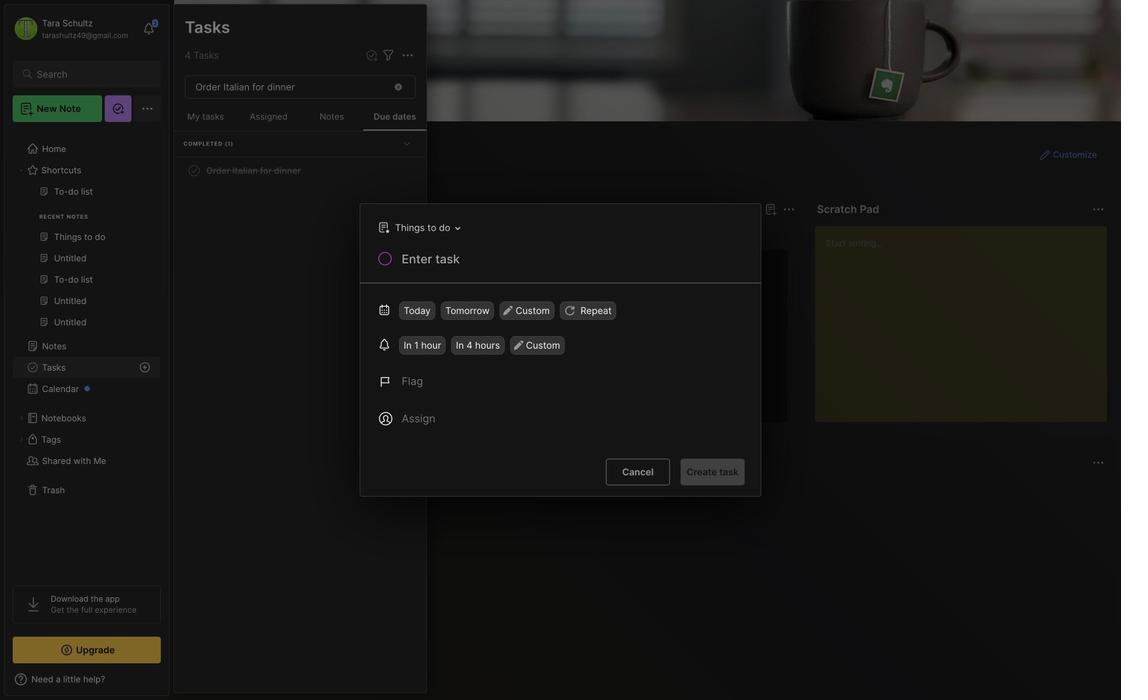 Task type: describe. For each thing, give the bounding box(es) containing it.
main element
[[0, 0, 174, 701]]

Start writing… text field
[[826, 226, 1107, 412]]

row inside "row group"
[[180, 159, 421, 183]]

1 vertical spatial row group
[[196, 250, 1121, 431]]

group inside tree
[[13, 181, 160, 341]]

expand notebooks image
[[17, 415, 25, 423]]



Task type: locate. For each thing, give the bounding box(es) containing it.
Enter task text field
[[400, 251, 745, 274]]

collapse completed image
[[400, 137, 414, 150]]

new task image
[[365, 49, 378, 62]]

0 vertical spatial row group
[[174, 131, 427, 184]]

group
[[13, 181, 160, 341]]

Search text field
[[37, 68, 143, 81]]

row
[[180, 159, 421, 183]]

none search field inside main element
[[37, 66, 143, 82]]

tab list
[[198, 479, 1103, 495]]

row group
[[174, 131, 427, 184], [196, 250, 1121, 431]]

tree inside main element
[[5, 130, 169, 574]]

expand tags image
[[17, 436, 25, 444]]

tab
[[198, 226, 237, 242], [255, 479, 295, 495], [300, 479, 356, 495], [362, 479, 396, 495]]

None search field
[[37, 66, 143, 82]]

Find tasks… text field
[[188, 76, 385, 98]]

tree
[[5, 130, 169, 574]]

Go to note or move task field
[[372, 218, 465, 238]]



Task type: vqa. For each thing, say whether or not it's contained in the screenshot.
ENTER TASK 'Text Field'
yes



